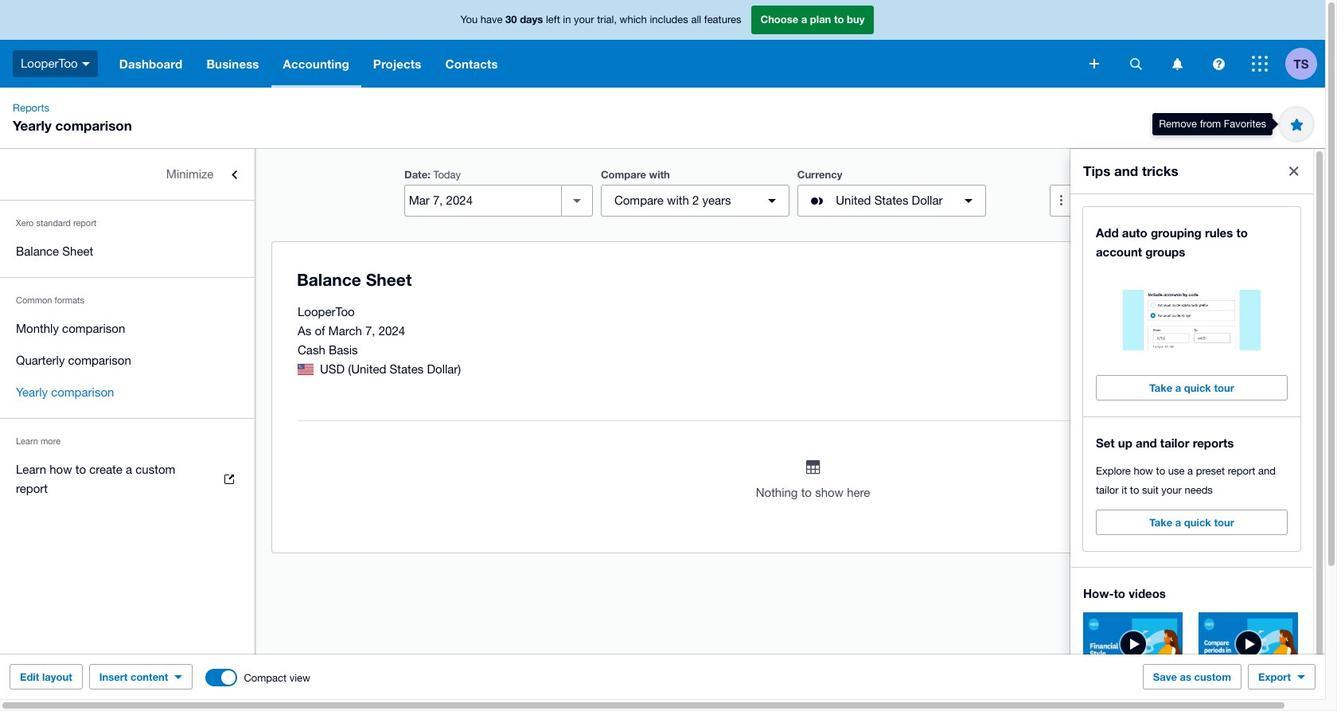 Task type: describe. For each thing, give the bounding box(es) containing it.
2023
[[1202, 400, 1225, 412]]

insert
[[99, 670, 128, 683]]

a up mar 7, 2023
[[1176, 381, 1182, 394]]

monthly comparison
[[16, 322, 125, 335]]

preset
[[1197, 465, 1226, 477]]

of
[[315, 324, 325, 338]]

svg image
[[1213, 58, 1225, 70]]

dollar)
[[427, 362, 461, 376]]

here
[[848, 486, 871, 499]]

tailor inside explore how to use a preset report and tailor it to suit your needs
[[1097, 484, 1119, 496]]

take a quick tour button for add auto grouping rules to account groups
[[1097, 375, 1288, 401]]

report for explore how to use a preset report and tailor it to suit your needs
[[1228, 465, 1256, 477]]

mar for mar 7, 2022
[[1265, 400, 1283, 412]]

2024 inside report output "element"
[[1106, 400, 1129, 412]]

export button
[[1249, 664, 1316, 690]]

save as custom button
[[1143, 664, 1242, 690]]

take for grouping
[[1150, 381, 1173, 394]]

to inside add auto grouping rules to account groups
[[1237, 225, 1248, 240]]

more
[[41, 436, 61, 446]]

formats
[[55, 295, 84, 305]]

common
[[16, 295, 52, 305]]

to inside report output "element"
[[802, 486, 813, 499]]

quick for set up and tailor reports
[[1185, 516, 1212, 529]]

and inside explore how to use a preset report and tailor it to suit your needs
[[1259, 465, 1276, 477]]

comparison for monthly comparison
[[62, 322, 125, 335]]

0 horizontal spatial states
[[390, 362, 424, 376]]

remove
[[1160, 118, 1198, 130]]

2022
[[1297, 400, 1320, 412]]

more
[[1072, 194, 1102, 208]]

mar 7, 2023
[[1169, 400, 1225, 412]]

date : today
[[405, 168, 461, 181]]

mar for mar 7, 2023
[[1169, 400, 1187, 412]]

all
[[692, 14, 702, 26]]

insert content button
[[89, 664, 193, 690]]

7, for mar 7, 2023
[[1190, 400, 1199, 412]]

a inside 'banner'
[[802, 13, 808, 26]]

add
[[1097, 225, 1119, 240]]

a down explore how to use a preset report and tailor it to suit your needs
[[1176, 516, 1182, 529]]

trial,
[[597, 14, 617, 26]]

groups
[[1146, 244, 1186, 259]]

dashboard
[[119, 57, 183, 71]]

take a quick tour for add auto grouping rules to account groups
[[1150, 381, 1235, 394]]

yearly comparison
[[16, 385, 114, 399]]

and inside button
[[1223, 118, 1241, 131]]

remove from favorites
[[1160, 118, 1267, 130]]

compare for compare with 2 years
[[615, 194, 664, 207]]

dollar
[[912, 194, 943, 207]]

2024 inside loopertoo as of march 7, 2024 cash basis
[[379, 324, 405, 338]]

how-
[[1084, 586, 1115, 600]]

in for periods
[[1286, 692, 1295, 705]]

take for and
[[1150, 516, 1173, 529]]

2
[[693, 194, 700, 207]]

choose dates and compare periods in xero reports button
[[1199, 612, 1299, 711]]

explore how to use a preset report and tailor it to suit your needs
[[1097, 465, 1276, 496]]

learn more
[[16, 436, 61, 446]]

learn for learn more
[[16, 436, 38, 446]]

Select end date field
[[406, 186, 562, 216]]

set
[[1097, 436, 1115, 450]]

use
[[1169, 465, 1185, 477]]

1 horizontal spatial tailor
[[1161, 436, 1190, 450]]

usd
[[320, 362, 345, 376]]

0 vertical spatial xero
[[16, 218, 34, 228]]

up
[[1119, 436, 1133, 450]]

yearly inside reports yearly comparison
[[13, 117, 52, 134]]

business
[[207, 57, 259, 71]]

contacts
[[445, 57, 498, 71]]

choose a plan to buy
[[761, 13, 865, 26]]

xero standard report
[[16, 218, 97, 228]]

comparison inside reports yearly comparison
[[55, 117, 132, 134]]

ts button
[[1286, 40, 1326, 88]]

export
[[1259, 670, 1292, 683]]

quarterly comparison link
[[0, 345, 255, 377]]

financial style reports
[[1084, 679, 1154, 705]]

you
[[461, 14, 478, 26]]

today
[[434, 169, 461, 181]]

report help panel close image
[[1279, 155, 1311, 187]]

explore
[[1097, 465, 1131, 477]]

edit layout
[[20, 670, 72, 683]]

:
[[428, 168, 431, 181]]

years
[[703, 194, 732, 207]]

to inside learn how to create a custom report
[[75, 463, 86, 476]]

edit layout button
[[10, 664, 83, 690]]

insert content
[[99, 670, 168, 683]]

basis
[[329, 343, 358, 357]]

comparison for yearly comparison
[[51, 385, 114, 399]]

loopertoo as of march 7, 2024 cash basis
[[298, 305, 405, 357]]

add auto grouping rules to account groups
[[1097, 225, 1248, 259]]

minimize
[[166, 167, 214, 181]]

ts
[[1294, 56, 1309, 70]]

update
[[1132, 194, 1173, 208]]

a inside explore how to use a preset report and tailor it to suit your needs
[[1188, 465, 1194, 477]]

usd (united states dollar)
[[320, 362, 461, 376]]

it
[[1122, 484, 1128, 496]]

tips and tricks button
[[1170, 111, 1281, 137]]

content
[[131, 670, 168, 683]]

loopertoo for loopertoo
[[21, 56, 78, 70]]

features
[[705, 14, 742, 26]]

more button
[[1050, 185, 1112, 217]]

you have 30 days left in your trial, which includes all features
[[461, 13, 742, 26]]

and right up
[[1136, 436, 1158, 450]]

reports
[[13, 102, 49, 114]]

united states dollar button
[[798, 185, 987, 217]]

mar for mar 7, 2024
[[1074, 400, 1092, 412]]

monthly
[[16, 322, 59, 335]]

dashboard link
[[107, 40, 195, 88]]

Report title field
[[293, 262, 1323, 299]]

dates
[[1240, 679, 1268, 692]]

from
[[1201, 118, 1222, 130]]

reports up preset
[[1193, 436, 1235, 450]]

30
[[506, 13, 517, 26]]

balance sheet
[[16, 244, 93, 258]]

take a quick tour for set up and tailor reports
[[1150, 516, 1235, 529]]

cash
[[298, 343, 325, 357]]

to inside 'banner'
[[834, 13, 844, 26]]



Task type: vqa. For each thing, say whether or not it's contained in the screenshot.
the middle report
yes



Task type: locate. For each thing, give the bounding box(es) containing it.
0 vertical spatial custom
[[136, 463, 175, 476]]

2 quick from the top
[[1185, 516, 1212, 529]]

in inside choose dates and compare periods in xero reports
[[1286, 692, 1295, 705]]

learn
[[16, 436, 38, 446], [16, 463, 46, 476]]

and right preset
[[1259, 465, 1276, 477]]

with up compare with 2 years at top
[[650, 168, 671, 181]]

in
[[563, 14, 571, 26], [1286, 692, 1295, 705]]

quick down needs
[[1185, 516, 1212, 529]]

reports inside choose dates and compare periods in xero reports
[[1225, 705, 1261, 711]]

1 horizontal spatial your
[[1162, 484, 1182, 496]]

choose dates and compare periods in xero reports
[[1199, 679, 1295, 711]]

tailor up use
[[1161, 436, 1190, 450]]

1 quick from the top
[[1185, 381, 1212, 394]]

1 horizontal spatial custom
[[1195, 670, 1232, 683]]

0 horizontal spatial tips
[[1084, 162, 1111, 179]]

0 vertical spatial take a quick tour
[[1150, 381, 1235, 394]]

svg image
[[1253, 56, 1269, 72], [1130, 58, 1142, 70], [1173, 58, 1183, 70], [1090, 59, 1100, 68], [82, 62, 90, 66]]

states left the dollar
[[875, 194, 909, 207]]

2 take from the top
[[1150, 516, 1173, 529]]

0 vertical spatial take
[[1150, 381, 1173, 394]]

accounting button
[[271, 40, 361, 88]]

take a quick tour button up set up and tailor reports
[[1097, 375, 1288, 401]]

1 vertical spatial tour
[[1215, 516, 1235, 529]]

comparison down monthly comparison link
[[68, 354, 131, 367]]

tricks up update
[[1143, 162, 1179, 179]]

0 vertical spatial your
[[574, 14, 595, 26]]

1 vertical spatial xero
[[1199, 705, 1222, 711]]

1 learn from the top
[[16, 436, 38, 446]]

take a quick tour button
[[1097, 375, 1288, 401], [1097, 510, 1288, 535]]

banner
[[0, 0, 1326, 88]]

0 vertical spatial tips
[[1199, 118, 1220, 131]]

1 vertical spatial take
[[1150, 516, 1173, 529]]

0 vertical spatial in
[[563, 14, 571, 26]]

choose for choose dates and compare periods in xero reports
[[1199, 679, 1237, 692]]

remove from favorites tooltip
[[1153, 113, 1273, 135]]

tips right the remove
[[1199, 118, 1220, 131]]

take a quick tour button for set up and tailor reports
[[1097, 510, 1288, 535]]

and right from
[[1223, 118, 1241, 131]]

1 tour from the top
[[1215, 381, 1235, 394]]

your down use
[[1162, 484, 1182, 496]]

learn left more
[[16, 436, 38, 446]]

how for learn
[[50, 463, 72, 476]]

7, inside loopertoo as of march 7, 2024 cash basis
[[366, 324, 375, 338]]

favorites
[[1225, 118, 1267, 130]]

0 horizontal spatial how
[[50, 463, 72, 476]]

to right it
[[1131, 484, 1140, 496]]

standard
[[36, 218, 71, 228]]

1 vertical spatial choose
[[1199, 679, 1237, 692]]

reports link
[[6, 100, 56, 116]]

(united
[[348, 362, 386, 376]]

sheet
[[62, 244, 93, 258]]

0 vertical spatial loopertoo
[[21, 56, 78, 70]]

1 vertical spatial learn
[[16, 463, 46, 476]]

1 vertical spatial tips
[[1084, 162, 1111, 179]]

7, left 2022
[[1286, 400, 1294, 412]]

1 take a quick tour button from the top
[[1097, 375, 1288, 401]]

have
[[481, 14, 503, 26]]

choose left plan
[[761, 13, 799, 26]]

1 horizontal spatial how
[[1134, 465, 1154, 477]]

compare
[[1199, 692, 1243, 705]]

report output element
[[298, 392, 1330, 534]]

states left the dollar)
[[390, 362, 424, 376]]

auto
[[1123, 225, 1148, 240]]

7, for mar 7, 2022
[[1286, 400, 1294, 412]]

1 vertical spatial loopertoo
[[298, 305, 355, 319]]

7, for mar 7, 2024
[[1095, 400, 1103, 412]]

financial
[[1084, 679, 1128, 692]]

report inside explore how to use a preset report and tailor it to suit your needs
[[1228, 465, 1256, 477]]

2 vertical spatial report
[[16, 482, 48, 495]]

loopertoo inside 'popup button'
[[21, 56, 78, 70]]

yearly comparison link
[[0, 377, 255, 409]]

banner containing ts
[[0, 0, 1326, 88]]

1 vertical spatial with
[[668, 194, 690, 207]]

periods
[[1246, 692, 1283, 705]]

1 horizontal spatial mar
[[1169, 400, 1187, 412]]

monthly comparison link
[[0, 313, 255, 345]]

list of convenience dates image
[[562, 185, 594, 217]]

tricks inside button
[[1244, 118, 1272, 131]]

report for learn how to create a custom report
[[16, 482, 48, 495]]

2024 up up
[[1106, 400, 1129, 412]]

comparison down "quarterly comparison"
[[51, 385, 114, 399]]

2 take a quick tour button from the top
[[1097, 510, 1288, 535]]

0 horizontal spatial report
[[16, 482, 48, 495]]

date
[[405, 168, 428, 181]]

suit
[[1143, 484, 1159, 496]]

take up mar 7, 2023
[[1150, 381, 1173, 394]]

0 horizontal spatial 2024
[[379, 324, 405, 338]]

xero inside choose dates and compare periods in xero reports
[[1199, 705, 1222, 711]]

to left create
[[75, 463, 86, 476]]

mar 7, 2024
[[1074, 400, 1129, 412]]

learn down learn more
[[16, 463, 46, 476]]

learn how to create a custom report
[[16, 463, 175, 495]]

in down export popup button
[[1286, 692, 1295, 705]]

0 vertical spatial quick
[[1185, 381, 1212, 394]]

tour for set up and tailor reports
[[1215, 516, 1235, 529]]

report down learn more
[[16, 482, 48, 495]]

xero down save as custom
[[1199, 705, 1222, 711]]

compare
[[602, 168, 647, 181], [615, 194, 664, 207]]

loopertoo for loopertoo as of march 7, 2024 cash basis
[[298, 305, 355, 319]]

united
[[836, 194, 872, 207]]

1 vertical spatial tips and tricks
[[1084, 162, 1179, 179]]

how up suit
[[1134, 465, 1154, 477]]

quarterly
[[16, 354, 65, 367]]

1 vertical spatial in
[[1286, 692, 1295, 705]]

0 vertical spatial yearly
[[13, 117, 52, 134]]

1 horizontal spatial 2024
[[1106, 400, 1129, 412]]

quick up mar 7, 2023
[[1185, 381, 1212, 394]]

choose inside 'banner'
[[761, 13, 799, 26]]

to left 'videos'
[[1115, 586, 1126, 600]]

0 vertical spatial states
[[875, 194, 909, 207]]

0 vertical spatial tricks
[[1244, 118, 1272, 131]]

comparison for quarterly comparison
[[68, 354, 131, 367]]

march
[[329, 324, 362, 338]]

take down suit
[[1150, 516, 1173, 529]]

nothing
[[757, 486, 799, 499]]

1 horizontal spatial tips
[[1199, 118, 1220, 131]]

balance sheet link
[[0, 236, 255, 268]]

quick
[[1185, 381, 1212, 394], [1185, 516, 1212, 529]]

update button
[[1122, 185, 1184, 217]]

to left use
[[1157, 465, 1166, 477]]

mar 7, 2022
[[1265, 400, 1320, 412]]

2024 up usd (united states dollar) on the bottom of the page
[[379, 324, 405, 338]]

videos
[[1129, 586, 1166, 600]]

compare down compare with
[[615, 194, 664, 207]]

0 vertical spatial tips and tricks
[[1199, 118, 1272, 131]]

1 vertical spatial take a quick tour
[[1150, 516, 1235, 529]]

0 horizontal spatial choose
[[761, 13, 799, 26]]

report
[[73, 218, 97, 228], [1228, 465, 1256, 477], [16, 482, 48, 495]]

to right rules
[[1237, 225, 1248, 240]]

grouping
[[1151, 225, 1202, 240]]

2 tour from the top
[[1215, 516, 1235, 529]]

and
[[1223, 118, 1241, 131], [1115, 162, 1139, 179], [1136, 436, 1158, 450], [1259, 465, 1276, 477], [1270, 679, 1289, 692]]

loopertoo up reports
[[21, 56, 78, 70]]

how down more
[[50, 463, 72, 476]]

0 vertical spatial report
[[73, 218, 97, 228]]

report inside learn how to create a custom report
[[16, 482, 48, 495]]

1 vertical spatial 2024
[[1106, 400, 1129, 412]]

1 vertical spatial tricks
[[1143, 162, 1179, 179]]

custom inside button
[[1195, 670, 1232, 683]]

tour up '2023'
[[1215, 381, 1235, 394]]

reports
[[1193, 436, 1235, 450], [1084, 692, 1119, 705], [1225, 705, 1261, 711]]

0 horizontal spatial tailor
[[1097, 484, 1119, 496]]

custom right create
[[136, 463, 175, 476]]

custom inside learn how to create a custom report
[[136, 463, 175, 476]]

0 horizontal spatial loopertoo
[[21, 56, 78, 70]]

choose inside choose dates and compare periods in xero reports
[[1199, 679, 1237, 692]]

1 vertical spatial states
[[390, 362, 424, 376]]

1 vertical spatial compare
[[615, 194, 664, 207]]

7, left '2023'
[[1190, 400, 1199, 412]]

reports inside financial style reports
[[1084, 692, 1119, 705]]

2 horizontal spatial report
[[1228, 465, 1256, 477]]

reports down the dates on the bottom right of the page
[[1225, 705, 1261, 711]]

7, right march
[[366, 324, 375, 338]]

report right preset
[[1228, 465, 1256, 477]]

how
[[50, 463, 72, 476], [1134, 465, 1154, 477]]

0 vertical spatial tour
[[1215, 381, 1235, 394]]

your
[[574, 14, 595, 26], [1162, 484, 1182, 496]]

tricks left remove from favorites icon
[[1244, 118, 1272, 131]]

1 vertical spatial yearly
[[16, 385, 48, 399]]

0 vertical spatial choose
[[761, 13, 799, 26]]

0 vertical spatial tailor
[[1161, 436, 1190, 450]]

mar
[[1074, 400, 1092, 412], [1169, 400, 1187, 412], [1265, 400, 1283, 412]]

compare for compare with
[[602, 168, 647, 181]]

create
[[89, 463, 123, 476]]

choose for choose a plan to buy
[[761, 13, 799, 26]]

1 horizontal spatial xero
[[1199, 705, 1222, 711]]

to left buy
[[834, 13, 844, 26]]

loopertoo inside loopertoo as of march 7, 2024 cash basis
[[298, 305, 355, 319]]

1 mar from the left
[[1074, 400, 1092, 412]]

yearly
[[13, 117, 52, 134], [16, 385, 48, 399]]

compare with 2 years
[[615, 194, 732, 207]]

1 take a quick tour from the top
[[1150, 381, 1235, 394]]

2 take a quick tour from the top
[[1150, 516, 1235, 529]]

comparison up minimize button
[[55, 117, 132, 134]]

1 vertical spatial your
[[1162, 484, 1182, 496]]

0 horizontal spatial custom
[[136, 463, 175, 476]]

in for left
[[563, 14, 571, 26]]

yearly inside "yearly comparison" link
[[16, 385, 48, 399]]

1 vertical spatial report
[[1228, 465, 1256, 477]]

includes
[[650, 14, 689, 26]]

yearly down reports link
[[13, 117, 52, 134]]

in right left
[[563, 14, 571, 26]]

0 horizontal spatial your
[[574, 14, 595, 26]]

how-to videos
[[1084, 586, 1166, 600]]

with left 2
[[668, 194, 690, 207]]

tips inside button
[[1199, 118, 1220, 131]]

your inside explore how to use a preset report and tailor it to suit your needs
[[1162, 484, 1182, 496]]

0 vertical spatial take a quick tour button
[[1097, 375, 1288, 401]]

a inside learn how to create a custom report
[[126, 463, 132, 476]]

to left show at bottom
[[802, 486, 813, 499]]

tricks
[[1244, 118, 1272, 131], [1143, 162, 1179, 179]]

quick for add auto grouping rules to account groups
[[1185, 381, 1212, 394]]

1 horizontal spatial states
[[875, 194, 909, 207]]

and inside choose dates and compare periods in xero reports
[[1270, 679, 1289, 692]]

svg image inside loopertoo 'popup button'
[[82, 62, 90, 66]]

2 learn from the top
[[16, 463, 46, 476]]

0 vertical spatial learn
[[16, 436, 38, 446]]

tailor left it
[[1097, 484, 1119, 496]]

1 vertical spatial take a quick tour button
[[1097, 510, 1288, 535]]

0 vertical spatial 2024
[[379, 324, 405, 338]]

2 mar from the left
[[1169, 400, 1187, 412]]

currency
[[798, 168, 843, 181]]

0 horizontal spatial in
[[563, 14, 571, 26]]

minimize button
[[0, 158, 255, 190]]

show
[[816, 486, 844, 499]]

comparison down formats at the left of page
[[62, 322, 125, 335]]

which
[[620, 14, 647, 26]]

loopertoo up of
[[298, 305, 355, 319]]

0 horizontal spatial tricks
[[1143, 162, 1179, 179]]

1 vertical spatial custom
[[1195, 670, 1232, 683]]

common formats
[[16, 295, 84, 305]]

your left trial,
[[574, 14, 595, 26]]

reports left style
[[1084, 692, 1119, 705]]

needs
[[1185, 484, 1213, 496]]

layout
[[42, 670, 72, 683]]

1 horizontal spatial tips and tricks
[[1199, 118, 1272, 131]]

1 horizontal spatial choose
[[1199, 679, 1237, 692]]

in inside you have 30 days left in your trial, which includes all features
[[563, 14, 571, 26]]

financial style reports button
[[1084, 612, 1183, 705]]

tour for add auto grouping rules to account groups
[[1215, 381, 1235, 394]]

choose right as
[[1199, 679, 1237, 692]]

xero left standard
[[16, 218, 34, 228]]

rules
[[1206, 225, 1234, 240]]

report up the sheet
[[73, 218, 97, 228]]

a left plan
[[802, 13, 808, 26]]

edit
[[20, 670, 39, 683]]

with for compare with 2 years
[[668, 194, 690, 207]]

with for compare with
[[650, 168, 671, 181]]

7,
[[366, 324, 375, 338], [1095, 400, 1103, 412], [1190, 400, 1199, 412], [1286, 400, 1294, 412]]

tips up more at the right of the page
[[1084, 162, 1111, 179]]

learn inside learn how to create a custom report
[[16, 463, 46, 476]]

7, up set
[[1095, 400, 1103, 412]]

style
[[1131, 679, 1154, 692]]

left
[[546, 14, 560, 26]]

tips and tricks
[[1199, 118, 1272, 131], [1084, 162, 1179, 179]]

how for explore
[[1134, 465, 1154, 477]]

custom up compare on the right bottom of the page
[[1195, 670, 1232, 683]]

1 horizontal spatial report
[[73, 218, 97, 228]]

days
[[520, 13, 543, 26]]

learn for learn how to create a custom report
[[16, 463, 46, 476]]

projects
[[373, 57, 422, 71]]

projects button
[[361, 40, 434, 88]]

tour down preset
[[1215, 516, 1235, 529]]

1 take from the top
[[1150, 381, 1173, 394]]

tips and tricks inside button
[[1199, 118, 1272, 131]]

compare up compare with 2 years at top
[[602, 168, 647, 181]]

a right use
[[1188, 465, 1194, 477]]

0 vertical spatial compare
[[602, 168, 647, 181]]

take a quick tour button down needs
[[1097, 510, 1288, 535]]

your inside you have 30 days left in your trial, which includes all features
[[574, 14, 595, 26]]

compact view
[[244, 672, 310, 684]]

nothing to show here
[[757, 486, 871, 499]]

take a quick tour down needs
[[1150, 516, 1235, 529]]

2 horizontal spatial mar
[[1265, 400, 1283, 412]]

3 mar from the left
[[1265, 400, 1283, 412]]

united states dollar
[[836, 194, 943, 207]]

compare with
[[602, 168, 671, 181]]

0 horizontal spatial tips and tricks
[[1084, 162, 1179, 179]]

as
[[1181, 670, 1192, 683]]

states inside united states dollar popup button
[[875, 194, 909, 207]]

1 vertical spatial tailor
[[1097, 484, 1119, 496]]

1 horizontal spatial loopertoo
[[298, 305, 355, 319]]

a
[[802, 13, 808, 26], [1176, 381, 1182, 394], [126, 463, 132, 476], [1188, 465, 1194, 477], [1176, 516, 1182, 529]]

states
[[875, 194, 909, 207], [390, 362, 424, 376]]

plan
[[811, 13, 832, 26]]

how inside explore how to use a preset report and tailor it to suit your needs
[[1134, 465, 1154, 477]]

as
[[298, 324, 312, 338]]

1 horizontal spatial in
[[1286, 692, 1295, 705]]

and right the dates on the bottom right of the page
[[1270, 679, 1289, 692]]

remove from favorites image
[[1281, 108, 1313, 140]]

a right create
[[126, 463, 132, 476]]

tips
[[1199, 118, 1220, 131], [1084, 162, 1111, 179]]

yearly down quarterly
[[16, 385, 48, 399]]

buy
[[847, 13, 865, 26]]

set up and tailor reports
[[1097, 436, 1235, 450]]

how inside learn how to create a custom report
[[50, 463, 72, 476]]

choose
[[761, 13, 799, 26], [1199, 679, 1237, 692]]

1 horizontal spatial tricks
[[1244, 118, 1272, 131]]

0 vertical spatial with
[[650, 168, 671, 181]]

0 horizontal spatial xero
[[16, 218, 34, 228]]

take a quick tour up mar 7, 2023
[[1150, 381, 1235, 394]]

and up update button
[[1115, 162, 1139, 179]]

0 horizontal spatial mar
[[1074, 400, 1092, 412]]

1 vertical spatial quick
[[1185, 516, 1212, 529]]



